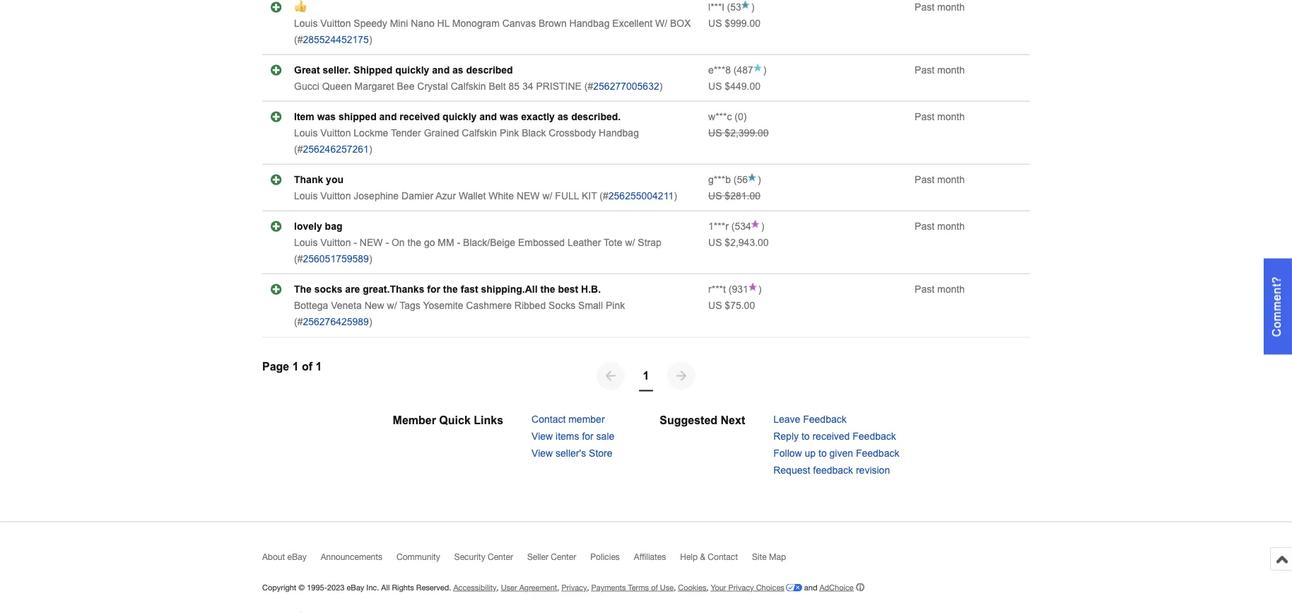 Task type: vqa. For each thing, say whether or not it's contained in the screenshot.
IN within the new: a brand-new, unused, unopened, undamaged item in its original packaging (where packaging is ...
no



Task type: describe. For each thing, give the bounding box(es) containing it.
vuitton for -
[[321, 237, 351, 248]]

2 view from the top
[[532, 448, 553, 459]]

quickly inside the great seller. shipped quickly and as described gucci queen margaret bee crystal calfskin belt 85 34 pristine (# 256277005632 )
[[395, 64, 430, 75]]

1 vertical spatial to
[[819, 448, 827, 459]]

excellent
[[613, 18, 653, 29]]

suggested next
[[660, 414, 745, 427]]

on
[[392, 237, 405, 248]]

louis for 👍
[[294, 18, 318, 29]]

sale
[[597, 431, 615, 442]]

leave feedback reply to received feedback follow up to given feedback request feedback revision
[[774, 414, 900, 476]]

your privacy choices link
[[711, 583, 802, 592]]

member
[[569, 414, 605, 425]]

us $999.00
[[709, 18, 761, 29]]

3 , from the left
[[587, 583, 589, 592]]

( for 56
[[734, 174, 737, 185]]

1 vertical spatial quickly
[[443, 111, 477, 122]]

( 56
[[731, 174, 748, 185]]

bee
[[397, 81, 415, 92]]

item
[[294, 111, 315, 122]]

past for us $75.00
[[915, 284, 935, 295]]

us $75.00
[[709, 300, 755, 311]]

past month for $75.00
[[915, 284, 965, 295]]

1 view from the top
[[532, 431, 553, 442]]

reply
[[774, 431, 799, 442]]

great.thanks
[[363, 284, 425, 295]]

next
[[721, 414, 745, 427]]

$449.00
[[725, 81, 761, 92]]

past for us $281.00
[[915, 174, 935, 185]]

rights
[[392, 583, 414, 592]]

1 was from the left
[[317, 111, 336, 122]]

us $449.00
[[709, 81, 761, 92]]

nano
[[411, 18, 435, 29]]

center for security center
[[488, 552, 513, 562]]

community link
[[397, 552, 455, 568]]

affiliates
[[634, 552, 666, 562]]

you
[[326, 174, 344, 185]]

( 487
[[731, 64, 754, 75]]

hl
[[437, 18, 450, 29]]

(# inside 'louis vuitton lockme tender grained calfskin pink black crossbody handbag (#'
[[294, 144, 303, 155]]

2 vertical spatial feedback
[[856, 448, 900, 459]]

page 1 of 1
[[262, 360, 322, 373]]

exactly
[[521, 111, 555, 122]]

us for 1***r
[[709, 237, 722, 248]]

1 horizontal spatial contact
[[708, 552, 738, 562]]

shipping.all
[[481, 284, 538, 295]]

256276425989 )
[[303, 316, 372, 327]]

full
[[555, 190, 579, 201]]

view seller's store link
[[532, 448, 613, 459]]

past month element for $281.00
[[915, 174, 965, 185]]

pink inside "bottega veneta new w/ tags yosemite cashmere ribbed socks small pink (#"
[[606, 300, 625, 311]]

feedback left by buyer. element for us $2,399.00
[[709, 111, 732, 122]]

and left adchoice at the bottom right of page
[[805, 583, 818, 592]]

1 horizontal spatial ebay
[[347, 583, 364, 592]]

azur
[[436, 190, 456, 201]]

©
[[299, 583, 305, 592]]

store
[[589, 448, 613, 459]]

vuitton for speedy
[[321, 18, 351, 29]]

$75.00
[[725, 300, 755, 311]]

handbag for brown
[[570, 18, 610, 29]]

seller center link
[[527, 552, 591, 568]]

us for g***b
[[709, 190, 722, 201]]

2 was from the left
[[500, 111, 519, 122]]

w/
[[656, 18, 668, 29]]

1 vertical spatial as
[[558, 111, 569, 122]]

socks
[[549, 300, 576, 311]]

3 past from the top
[[915, 111, 935, 122]]

seller.
[[323, 64, 351, 75]]

fast
[[461, 284, 478, 295]]

(# inside "bottega veneta new w/ tags yosemite cashmere ribbed socks small pink (#"
[[294, 316, 303, 327]]

given
[[830, 448, 854, 459]]

terms
[[628, 583, 649, 592]]

best
[[558, 284, 579, 295]]

and inside the great seller. shipped quickly and as described gucci queen margaret bee crystal calfskin belt 85 34 pristine (# 256277005632 )
[[432, 64, 450, 75]]

bottega veneta new w/ tags yosemite cashmere ribbed socks small pink (#
[[294, 300, 625, 327]]

revision
[[856, 465, 890, 476]]

month for us $449.00
[[938, 64, 965, 75]]

( 53
[[724, 2, 742, 13]]

931
[[732, 284, 749, 295]]

and up lockme
[[379, 111, 397, 122]]

2023
[[327, 583, 345, 592]]

quick
[[439, 414, 471, 427]]

security center
[[455, 552, 513, 562]]

page
[[262, 360, 289, 373]]

comment?
[[1271, 276, 1284, 337]]

louis for lovely bag
[[294, 237, 318, 248]]

use
[[660, 583, 674, 592]]

the socks are great.thanks for the fast shipping.all the best h.b.
[[294, 284, 601, 295]]

l***l
[[709, 2, 724, 13]]

privacy link
[[562, 583, 587, 592]]

site map
[[752, 552, 786, 562]]

1 privacy from the left
[[562, 583, 587, 592]]

leave feedback link
[[774, 414, 847, 425]]

feedback left by buyer. element for us $2,943.00
[[709, 221, 729, 232]]

lovely
[[294, 221, 322, 232]]

yosemite
[[423, 300, 463, 311]]

(# inside "thank you louis vuitton josephine damier azur wallet white new w/ full kit (# 256255004211 )"
[[600, 190, 609, 201]]

bag
[[325, 221, 343, 232]]

lovely bag
[[294, 221, 343, 232]]

past month element for $2,943.00
[[915, 221, 965, 232]]

request feedback revision link
[[774, 465, 890, 476]]

canvas
[[503, 18, 536, 29]]

month for us $281.00
[[938, 174, 965, 185]]

and adchoice
[[802, 583, 854, 592]]

for for great.thanks
[[427, 284, 441, 295]]

w***c
[[709, 111, 732, 122]]

about ebay link
[[262, 552, 321, 568]]

center for seller center
[[551, 552, 577, 562]]

( for 53
[[727, 2, 731, 13]]

member
[[393, 414, 436, 427]]

past for us $999.00
[[915, 2, 935, 13]]

vuitton inside "thank you louis vuitton josephine damier azur wallet white new w/ full kit (# 256255004211 )"
[[321, 190, 351, 201]]

go
[[424, 237, 435, 248]]

socks
[[315, 284, 343, 295]]

) inside the great seller. shipped quickly and as described gucci queen margaret bee crystal calfskin belt 85 34 pristine (# 256277005632 )
[[660, 81, 663, 92]]

1 vertical spatial feedback
[[853, 431, 896, 442]]

256255004211 link
[[609, 190, 674, 201]]

w/ inside "bottega veneta new w/ tags yosemite cashmere ribbed socks small pink (#"
[[387, 300, 397, 311]]

256246257261 )
[[303, 144, 372, 155]]

security center link
[[455, 552, 527, 568]]

choices
[[756, 583, 785, 592]]

new inside louis vuitton - new - on the go mm - black/beige embossed leather tote w/ strap (#
[[360, 237, 383, 248]]

embossed
[[518, 237, 565, 248]]

1 horizontal spatial 1
[[316, 360, 322, 373]]

accessibility
[[454, 583, 497, 592]]

feedback left by buyer. element for us $75.00
[[709, 284, 726, 295]]

suggested
[[660, 414, 718, 427]]

1 button
[[631, 360, 662, 392]]

w***c ( 0 ) us $2,399.00
[[709, 111, 769, 138]]

of inside main content
[[302, 360, 313, 373]]

strap
[[638, 237, 662, 248]]



Task type: locate. For each thing, give the bounding box(es) containing it.
256277005632 link
[[593, 81, 660, 92]]

0 vertical spatial view
[[532, 431, 553, 442]]

2 past month from the top
[[915, 64, 965, 75]]

thank
[[294, 174, 323, 185]]

w/ left the full
[[543, 190, 553, 201]]

and down belt
[[480, 111, 497, 122]]

thank you element
[[294, 174, 344, 185]]

the left best
[[541, 284, 555, 295]]

1 , from the left
[[497, 583, 499, 592]]

1 horizontal spatial center
[[551, 552, 577, 562]]

1 vertical spatial w/
[[625, 237, 635, 248]]

(
[[727, 2, 731, 13], [734, 64, 737, 75], [735, 111, 738, 122], [734, 174, 737, 185], [732, 221, 735, 232], [729, 284, 732, 295]]

month for us $75.00
[[938, 284, 965, 295]]

256255004211
[[609, 190, 674, 201]]

1 vertical spatial pink
[[606, 300, 625, 311]]

ebay right about
[[287, 552, 307, 562]]

feedback left by buyer. element up "us $281.00" in the right of the page
[[709, 174, 731, 185]]

feedback left by buyer. element for us $999.00
[[709, 2, 724, 13]]

louis for item was shipped and received quickly and was exactly as described.
[[294, 127, 318, 138]]

vuitton down you
[[321, 190, 351, 201]]

( right l***l
[[727, 2, 731, 13]]

the
[[294, 284, 312, 295]]

view left items
[[532, 431, 553, 442]]

0 horizontal spatial to
[[802, 431, 810, 442]]

received up follow up to given feedback link
[[813, 431, 850, 442]]

1 vertical spatial received
[[813, 431, 850, 442]]

(# inside louis vuitton - new - on the go mm - black/beige embossed leather tote w/ strap (#
[[294, 253, 303, 264]]

0 horizontal spatial as
[[453, 64, 464, 75]]

4 feedback left by buyer. element from the top
[[709, 174, 731, 185]]

past for us $2,943.00
[[915, 221, 935, 232]]

2 center from the left
[[551, 552, 577, 562]]

us down the r***t
[[709, 300, 722, 311]]

( right the 1***r
[[732, 221, 735, 232]]

, left the your on the bottom right
[[707, 583, 709, 592]]

your
[[711, 583, 727, 592]]

as inside the great seller. shipped quickly and as described gucci queen margaret bee crystal calfskin belt 85 34 pristine (# 256277005632 )
[[453, 64, 464, 75]]

the up yosemite
[[443, 284, 458, 295]]

6 feedback left by buyer. element from the top
[[709, 284, 726, 295]]

0 vertical spatial ebay
[[287, 552, 307, 562]]

feedback left by buyer. element left 534
[[709, 221, 729, 232]]

calfskin inside 'louis vuitton lockme tender grained calfskin pink black crossbody handbag (#'
[[462, 127, 497, 138]]

-
[[354, 237, 357, 248], [386, 237, 389, 248], [457, 237, 460, 248]]

1 horizontal spatial new
[[517, 190, 540, 201]]

0 horizontal spatial -
[[354, 237, 357, 248]]

main content containing page 1 of 1
[[262, 0, 1293, 499]]

of left use
[[651, 583, 658, 592]]

6 month from the top
[[938, 284, 965, 295]]

0 horizontal spatial center
[[488, 552, 513, 562]]

new right white
[[517, 190, 540, 201]]

4 vuitton from the top
[[321, 237, 351, 248]]

( right the r***t
[[729, 284, 732, 295]]

quickly up bee at left
[[395, 64, 430, 75]]

256051759589 )
[[303, 253, 372, 264]]

1 vertical spatial handbag
[[599, 127, 639, 138]]

pristine
[[536, 81, 582, 92]]

( inside w***c ( 0 ) us $2,399.00
[[735, 111, 738, 122]]

0 vertical spatial for
[[427, 284, 441, 295]]

53
[[731, 2, 742, 13]]

0 horizontal spatial 1
[[293, 360, 299, 373]]

1 vertical spatial for
[[582, 431, 594, 442]]

( for 487
[[734, 64, 737, 75]]

past month for $999.00
[[915, 2, 965, 13]]

( right g***b
[[734, 174, 737, 185]]

item was shipped and received quickly and was exactly as described. element
[[294, 111, 621, 122]]

0 horizontal spatial for
[[427, 284, 441, 295]]

thank you louis vuitton josephine damier azur wallet white new w/ full kit (# 256255004211 )
[[294, 174, 677, 201]]

4 us from the top
[[709, 190, 722, 201]]

1 feedback left by buyer. element from the top
[[709, 2, 724, 13]]

0 vertical spatial quickly
[[395, 64, 430, 75]]

us for r***t
[[709, 300, 722, 311]]

vuitton inside louis vuitton - new - on the go mm - black/beige embossed leather tote w/ strap (#
[[321, 237, 351, 248]]

feedback left by buyer. element up us $449.00
[[709, 64, 731, 75]]

feedback left by buyer. element
[[709, 2, 724, 13], [709, 64, 731, 75], [709, 111, 732, 122], [709, 174, 731, 185], [709, 221, 729, 232], [709, 284, 726, 295]]

3 month from the top
[[938, 111, 965, 122]]

0 horizontal spatial of
[[302, 360, 313, 373]]

center right seller
[[551, 552, 577, 562]]

0 vertical spatial feedback
[[803, 414, 847, 425]]

agreement
[[520, 583, 557, 592]]

center
[[488, 552, 513, 562], [551, 552, 577, 562]]

great seller. shipped quickly and as described element
[[294, 64, 513, 75]]

0 vertical spatial received
[[400, 111, 440, 122]]

1 vertical spatial new
[[360, 237, 383, 248]]

0 vertical spatial calfskin
[[451, 81, 486, 92]]

contact up items
[[532, 414, 566, 425]]

34
[[522, 81, 534, 92]]

0 horizontal spatial received
[[400, 111, 440, 122]]

feedback left by buyer. element for us $281.00
[[709, 174, 731, 185]]

user agreement link
[[501, 583, 557, 592]]

us inside w***c ( 0 ) us $2,399.00
[[709, 127, 722, 138]]

( for 931
[[729, 284, 732, 295]]

1 horizontal spatial privacy
[[729, 583, 754, 592]]

5 us from the top
[[709, 237, 722, 248]]

crossbody
[[549, 127, 596, 138]]

1 horizontal spatial received
[[813, 431, 850, 442]]

0 vertical spatial handbag
[[570, 18, 610, 29]]

( 534
[[729, 221, 751, 232]]

vuitton inside louis vuitton speedy mini nano hl monogram canvas brown handbag excellent w/ box (#
[[321, 18, 351, 29]]

copyright
[[262, 583, 296, 592]]

0 horizontal spatial privacy
[[562, 583, 587, 592]]

center right security
[[488, 552, 513, 562]]

3 - from the left
[[457, 237, 460, 248]]

) inside w***c ( 0 ) us $2,399.00
[[744, 111, 747, 122]]

view
[[532, 431, 553, 442], [532, 448, 553, 459]]

3 past month element from the top
[[915, 111, 965, 122]]

reserved.
[[416, 583, 451, 592]]

feedback left by buyer. element left 0
[[709, 111, 732, 122]]

past month element for $999.00
[[915, 2, 965, 13]]

5 past month element from the top
[[915, 221, 965, 232]]

( right w***c
[[735, 111, 738, 122]]

cookies link
[[678, 583, 707, 592]]

3 vuitton from the top
[[321, 190, 351, 201]]

feedback left by buyer. element containing w***c
[[709, 111, 732, 122]]

to down leave feedback 'link'
[[802, 431, 810, 442]]

of right page
[[302, 360, 313, 373]]

0 vertical spatial pink
[[500, 127, 519, 138]]

1 vertical spatial of
[[651, 583, 658, 592]]

feedback left by buyer. element containing l***l
[[709, 2, 724, 13]]

contact right "&"
[[708, 552, 738, 562]]

louis inside louis vuitton speedy mini nano hl monogram canvas brown handbag excellent w/ box (#
[[294, 18, 318, 29]]

2 , from the left
[[557, 583, 560, 592]]

(# down bottega
[[294, 316, 303, 327]]

the left go on the top
[[408, 237, 421, 248]]

vuitton up 285524452175 link
[[321, 18, 351, 29]]

2 horizontal spatial -
[[457, 237, 460, 248]]

1 inside button
[[643, 369, 649, 382]]

2 us from the top
[[709, 81, 722, 92]]

received inside leave feedback reply to received feedback follow up to given feedback request feedback revision
[[813, 431, 850, 442]]

4 louis from the top
[[294, 237, 318, 248]]

received for to
[[813, 431, 850, 442]]

ebay
[[287, 552, 307, 562], [347, 583, 364, 592]]

( right e***8
[[734, 64, 737, 75]]

for up yosemite
[[427, 284, 441, 295]]

us down l***l
[[709, 18, 722, 29]]

$999.00
[[725, 18, 761, 29]]

feedback left by buyer. element left 53
[[709, 2, 724, 13]]

256276425989
[[303, 316, 369, 327]]

about
[[262, 552, 285, 562]]

1 past month from the top
[[915, 2, 965, 13]]

1 horizontal spatial was
[[500, 111, 519, 122]]

feedback left by buyer. element for us $449.00
[[709, 64, 731, 75]]

1 vertical spatial contact
[[708, 552, 738, 562]]

(# inside louis vuitton speedy mini nano hl monogram canvas brown handbag excellent w/ box (#
[[294, 34, 303, 45]]

as left described
[[453, 64, 464, 75]]

past for us $449.00
[[915, 64, 935, 75]]

0 vertical spatial as
[[453, 64, 464, 75]]

feedback left by buyer. element up us $75.00
[[709, 284, 726, 295]]

us for e***8
[[709, 81, 722, 92]]

past month element for $75.00
[[915, 284, 965, 295]]

(# right pristine
[[585, 81, 593, 92]]

1 horizontal spatial -
[[386, 237, 389, 248]]

👍
[[294, 2, 304, 13]]

2 - from the left
[[386, 237, 389, 248]]

calfskin down described
[[451, 81, 486, 92]]

1 horizontal spatial quickly
[[443, 111, 477, 122]]

month for us $2,943.00
[[938, 221, 965, 232]]

5 , from the left
[[707, 583, 709, 592]]

1 horizontal spatial the
[[443, 284, 458, 295]]

3 feedback left by buyer. element from the top
[[709, 111, 732, 122]]

1 horizontal spatial for
[[582, 431, 594, 442]]

view left seller's
[[532, 448, 553, 459]]

tote
[[604, 237, 623, 248]]

2 month from the top
[[938, 64, 965, 75]]

, left cookies link
[[674, 583, 676, 592]]

box
[[670, 18, 691, 29]]

0 horizontal spatial ebay
[[287, 552, 307, 562]]

feedback left by buyer. element containing 1***r
[[709, 221, 729, 232]]

vuitton up 256246257261
[[321, 127, 351, 138]]

ribbed
[[515, 300, 546, 311]]

0 horizontal spatial was
[[317, 111, 336, 122]]

0 vertical spatial w/
[[543, 190, 553, 201]]

56
[[737, 174, 748, 185]]

lockme
[[354, 127, 388, 138]]

1 past from the top
[[915, 2, 935, 13]]

256051759589 link
[[303, 253, 369, 264]]

louis down item
[[294, 127, 318, 138]]

- right mm
[[457, 237, 460, 248]]

adchoice link
[[820, 583, 865, 592]]

for
[[427, 284, 441, 295], [582, 431, 594, 442]]

0 horizontal spatial the
[[408, 237, 421, 248]]

up
[[805, 448, 816, 459]]

1 - from the left
[[354, 237, 357, 248]]

louis vuitton - new - on the go mm - black/beige embossed leather tote w/ strap (#
[[294, 237, 662, 264]]

285524452175
[[303, 34, 369, 45]]

reply to received feedback link
[[774, 431, 896, 442]]

feedback
[[803, 414, 847, 425], [853, 431, 896, 442], [856, 448, 900, 459]]

vuitton for lockme
[[321, 127, 351, 138]]

0 vertical spatial of
[[302, 360, 313, 373]]

privacy down seller center link
[[562, 583, 587, 592]]

( 931
[[726, 284, 749, 295]]

$2,399.00
[[725, 127, 769, 138]]

main content
[[262, 0, 1293, 499]]

$2,943.00
[[725, 237, 769, 248]]

calfskin inside the great seller. shipped quickly and as described gucci queen margaret bee crystal calfskin belt 85 34 pristine (# 256277005632 )
[[451, 81, 486, 92]]

1 horizontal spatial of
[[651, 583, 658, 592]]

4 past month element from the top
[[915, 174, 965, 185]]

us down g***b
[[709, 190, 722, 201]]

2 louis from the top
[[294, 127, 318, 138]]

louis inside 'louis vuitton lockme tender grained calfskin pink black crossbody handbag (#'
[[294, 127, 318, 138]]

1 horizontal spatial to
[[819, 448, 827, 459]]

as up crossbody
[[558, 111, 569, 122]]

pink left black
[[500, 127, 519, 138]]

us $281.00
[[709, 190, 761, 201]]

0 vertical spatial contact
[[532, 414, 566, 425]]

handbag inside 'louis vuitton lockme tender grained calfskin pink black crossbody handbag (#'
[[599, 127, 639, 138]]

past month for $2,943.00
[[915, 221, 965, 232]]

(# up the on the top left
[[294, 253, 303, 264]]

5 month from the top
[[938, 221, 965, 232]]

was right item
[[317, 111, 336, 122]]

ebay left inc.
[[347, 583, 364, 592]]

6 past from the top
[[915, 284, 935, 295]]

site
[[752, 552, 767, 562]]

calfskin down item was shipped and received quickly and was exactly as described. element
[[462, 127, 497, 138]]

us for l***l
[[709, 18, 722, 29]]

0 vertical spatial to
[[802, 431, 810, 442]]

2 horizontal spatial the
[[541, 284, 555, 295]]

1 navigation
[[597, 360, 696, 392]]

5 past from the top
[[915, 221, 935, 232]]

1 horizontal spatial w/
[[543, 190, 553, 201]]

louis down "lovely"
[[294, 237, 318, 248]]

pink inside 'louis vuitton lockme tender grained calfskin pink black crossbody handbag (#'
[[500, 127, 519, 138]]

handbag right brown
[[570, 18, 610, 29]]

) inside "thank you louis vuitton josephine damier azur wallet white new w/ full kit (# 256255004211 )"
[[674, 190, 677, 201]]

1 horizontal spatial pink
[[606, 300, 625, 311]]

contact inside "contact member view items for sale view seller's store"
[[532, 414, 566, 425]]

help
[[680, 552, 698, 562]]

past month element for $449.00
[[915, 64, 965, 75]]

louis inside "thank you louis vuitton josephine damier azur wallet white new w/ full kit (# 256255004211 )"
[[294, 190, 318, 201]]

described
[[466, 64, 513, 75]]

6 past month from the top
[[915, 284, 965, 295]]

past month for $449.00
[[915, 64, 965, 75]]

past month element
[[915, 2, 965, 13], [915, 64, 965, 75], [915, 111, 965, 122], [915, 174, 965, 185], [915, 221, 965, 232], [915, 284, 965, 295]]

256051759589
[[303, 253, 369, 264]]

3 past month from the top
[[915, 111, 965, 122]]

louis down thank
[[294, 190, 318, 201]]

the inside louis vuitton - new - on the go mm - black/beige embossed leather tote w/ strap (#
[[408, 237, 421, 248]]

1 vuitton from the top
[[321, 18, 351, 29]]

seller
[[527, 552, 549, 562]]

cookies
[[678, 583, 707, 592]]

for for items
[[582, 431, 594, 442]]

5 feedback left by buyer. element from the top
[[709, 221, 729, 232]]

received for and
[[400, 111, 440, 122]]

handbag for crossbody
[[599, 127, 639, 138]]

(# up great
[[294, 34, 303, 45]]

privacy right the your on the bottom right
[[729, 583, 754, 592]]

received up the tender
[[400, 111, 440, 122]]

the
[[408, 237, 421, 248], [443, 284, 458, 295], [541, 284, 555, 295]]

lovely bag element
[[294, 221, 343, 232]]

queen
[[322, 81, 352, 92]]

2 vertical spatial w/
[[387, 300, 397, 311]]

inc.
[[367, 583, 379, 592]]

3 us from the top
[[709, 127, 722, 138]]

1***r
[[709, 221, 729, 232]]

great
[[294, 64, 320, 75]]

0 vertical spatial new
[[517, 190, 540, 201]]

(#
[[294, 34, 303, 45], [585, 81, 593, 92], [294, 144, 303, 155], [600, 190, 609, 201], [294, 253, 303, 264], [294, 316, 303, 327]]

1 louis from the top
[[294, 18, 318, 29]]

,
[[497, 583, 499, 592], [557, 583, 560, 592], [587, 583, 589, 592], [674, 583, 676, 592], [707, 583, 709, 592]]

feedback left by buyer. element containing r***t
[[709, 284, 726, 295]]

(# right kit
[[600, 190, 609, 201]]

and up 'crystal'
[[432, 64, 450, 75]]

past month for $281.00
[[915, 174, 965, 185]]

2 past from the top
[[915, 64, 935, 75]]

items
[[556, 431, 579, 442]]

1 month from the top
[[938, 2, 965, 13]]

3 louis from the top
[[294, 190, 318, 201]]

2 horizontal spatial 1
[[643, 369, 649, 382]]

0 horizontal spatial contact
[[532, 414, 566, 425]]

, left user
[[497, 583, 499, 592]]

1 past month element from the top
[[915, 2, 965, 13]]

feedback left by buyer. element containing e***8
[[709, 64, 731, 75]]

leather
[[568, 237, 601, 248]]

quickly up grained
[[443, 111, 477, 122]]

0 horizontal spatial quickly
[[395, 64, 430, 75]]

( for 534
[[732, 221, 735, 232]]

w/ down great.thanks
[[387, 300, 397, 311]]

map
[[769, 552, 786, 562]]

4 past from the top
[[915, 174, 935, 185]]

1 horizontal spatial as
[[558, 111, 569, 122]]

4 month from the top
[[938, 174, 965, 185]]

2 past month element from the top
[[915, 64, 965, 75]]

us down e***8
[[709, 81, 722, 92]]

louis inside louis vuitton - new - on the go mm - black/beige embossed leather tote w/ strap (#
[[294, 237, 318, 248]]

(# up thank
[[294, 144, 303, 155]]

tags
[[400, 300, 421, 311]]

gucci
[[294, 81, 319, 92]]

help & contact
[[680, 552, 738, 562]]

announcements link
[[321, 552, 397, 568]]

new inside "thank you louis vuitton josephine damier azur wallet white new w/ full kit (# 256255004211 )"
[[517, 190, 540, 201]]

contact member view items for sale view seller's store
[[532, 414, 615, 459]]

0 horizontal spatial w/
[[387, 300, 397, 311]]

month for us $999.00
[[938, 2, 965, 13]]

accessibility link
[[454, 583, 497, 592]]

1 vertical spatial view
[[532, 448, 553, 459]]

new left on on the top left
[[360, 237, 383, 248]]

- up 256051759589 )
[[354, 237, 357, 248]]

was
[[317, 111, 336, 122], [500, 111, 519, 122]]

, left privacy link
[[557, 583, 560, 592]]

w/ right tote
[[625, 237, 635, 248]]

w/ inside "thank you louis vuitton josephine damier azur wallet white new w/ full kit (# 256255004211 )"
[[543, 190, 553, 201]]

handbag down described.
[[599, 127, 639, 138]]

us $2,943.00
[[709, 237, 769, 248]]

w/ inside louis vuitton - new - on the go mm - black/beige embossed leather tote w/ strap (#
[[625, 237, 635, 248]]

louis vuitton speedy mini nano hl monogram canvas brown handbag excellent w/ box (#
[[294, 18, 691, 45]]

2 privacy from the left
[[729, 583, 754, 592]]

vuitton inside 'louis vuitton lockme tender grained calfskin pink black crossbody handbag (#'
[[321, 127, 351, 138]]

2 feedback left by buyer. element from the top
[[709, 64, 731, 75]]

0 horizontal spatial pink
[[500, 127, 519, 138]]

2 vuitton from the top
[[321, 127, 351, 138]]

1 center from the left
[[488, 552, 513, 562]]

us down the 1***r
[[709, 237, 722, 248]]

, left payments
[[587, 583, 589, 592]]

the socks are great.thanks for the fast shipping.all the best h.b. element
[[294, 284, 601, 295]]

for down member
[[582, 431, 594, 442]]

- left on on the top left
[[386, 237, 389, 248]]

us down w***c
[[709, 127, 722, 138]]

5 past month from the top
[[915, 221, 965, 232]]

1 vertical spatial ebay
[[347, 583, 364, 592]]

4 , from the left
[[674, 583, 676, 592]]

256246257261 link
[[303, 144, 369, 155]]

pink right small
[[606, 300, 625, 311]]

wallet
[[459, 190, 486, 201]]

6 past month element from the top
[[915, 284, 965, 295]]

past
[[915, 2, 935, 13], [915, 64, 935, 75], [915, 111, 935, 122], [915, 174, 935, 185], [915, 221, 935, 232], [915, 284, 935, 295]]

2 horizontal spatial w/
[[625, 237, 635, 248]]

vuitton up 256051759589 link
[[321, 237, 351, 248]]

feedback left by buyer. element containing g***b
[[709, 174, 731, 185]]

mm
[[438, 237, 454, 248]]

mini
[[390, 18, 408, 29]]

1 us from the top
[[709, 18, 722, 29]]

handbag inside louis vuitton speedy mini nano hl monogram canvas brown handbag excellent w/ box (#
[[570, 18, 610, 29]]

for inside "contact member view items for sale view seller's store"
[[582, 431, 594, 442]]

louis down 👍 on the left top
[[294, 18, 318, 29]]

to right up
[[819, 448, 827, 459]]

tender
[[391, 127, 421, 138]]

6 us from the top
[[709, 300, 722, 311]]

(# inside the great seller. shipped quickly and as described gucci queen margaret bee crystal calfskin belt 85 34 pristine (# 256277005632 )
[[585, 81, 593, 92]]

1 vertical spatial calfskin
[[462, 127, 497, 138]]

security
[[455, 552, 486, 562]]

0 horizontal spatial new
[[360, 237, 383, 248]]

4 past month from the top
[[915, 174, 965, 185]]

was left exactly
[[500, 111, 519, 122]]



